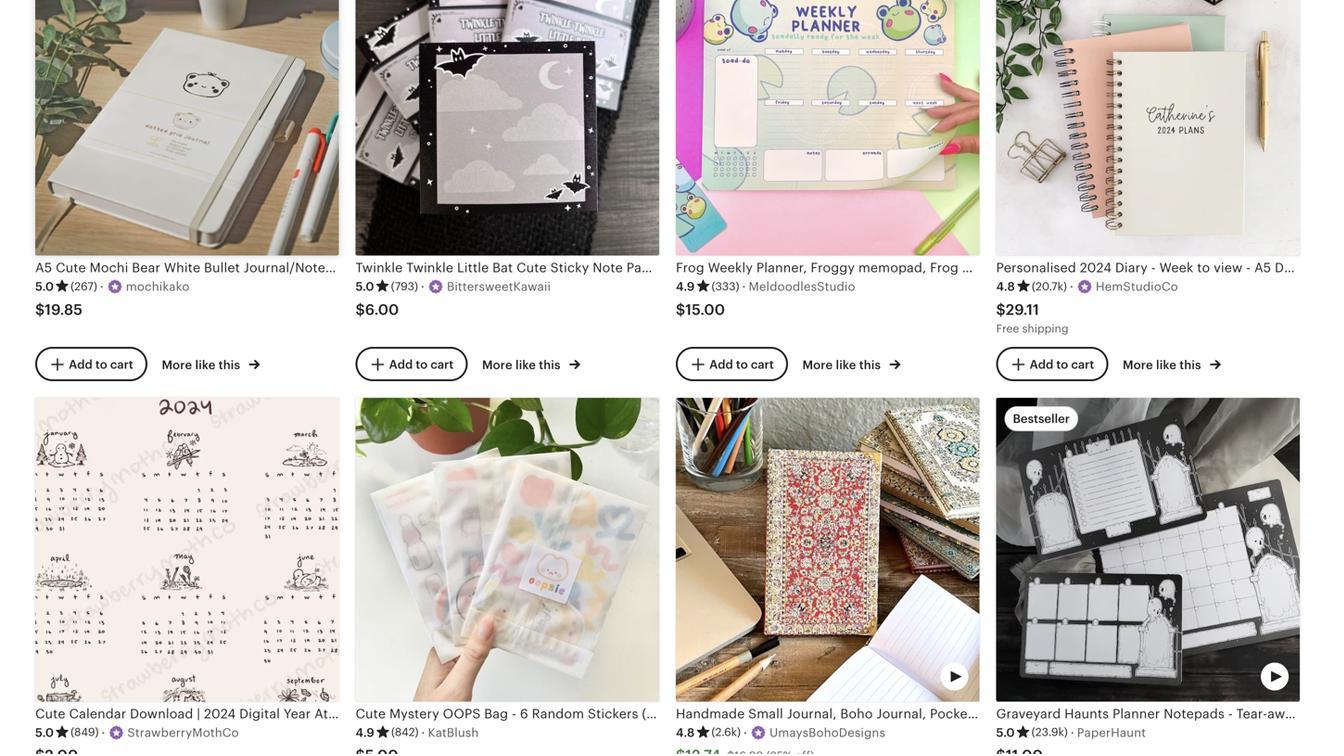 Task type: describe. For each thing, give the bounding box(es) containing it.
more like this for 15.00
[[803, 358, 885, 372]]

4 add from the left
[[1030, 357, 1054, 371]]

more like this link for $ 6.00
[[482, 354, 581, 373]]

(793)
[[391, 280, 418, 293]]

to for $ 15.00
[[737, 357, 748, 371]]

planner
[[434, 706, 481, 721]]

$ 19.85
[[35, 301, 83, 318]]

more like this link for $ 15.00
[[803, 354, 901, 373]]

1 | from the left
[[197, 706, 201, 721]]

cart for $ 15.00
[[751, 357, 774, 371]]

digital
[[239, 706, 280, 721]]

more like this for 6.00
[[482, 358, 564, 372]]

add for 6.00
[[389, 357, 413, 371]]

a5 cute mochi bear white bullet journal/notebook
[[35, 260, 357, 275]]

cute up (267)
[[56, 260, 86, 275]]

· right (2.6k)
[[744, 726, 748, 740]]

(2.6k)
[[712, 726, 741, 739]]

$ for 15.00
[[676, 301, 686, 318]]

to for $ 6.00
[[416, 357, 428, 371]]

add for 15.00
[[710, 357, 734, 371]]

· for (333)
[[743, 280, 746, 294]]

frog weekly planner, froggy memopad, frog stationery, kawaii notepad, cute stationery, productivity planner, organization image
[[676, 0, 980, 256]]

29.11
[[1006, 301, 1040, 318]]

cute mystery oops bag - 6 random stickers (sticker sheet, die cut, planner, bujo, polco deco, discounted, kawaii, journal, grab bag) image
[[356, 398, 660, 702]]

2024
[[204, 706, 236, 721]]

$ 29.11 free shipping
[[997, 301, 1069, 335]]

journal/notebook
[[244, 260, 357, 275]]

cute calendar download | 2024 digital year at a glance | cute planner
[[35, 706, 481, 721]]

19.85
[[45, 301, 83, 318]]

more for $ 19.85
[[162, 358, 192, 372]]

(20.7k)
[[1032, 280, 1068, 293]]

cart for $ 6.00
[[431, 357, 454, 371]]

4.8 for (2.6k)
[[676, 726, 695, 740]]

add to cart button for $ 15.00
[[676, 347, 788, 381]]

4 more like this from the left
[[1124, 358, 1205, 372]]

this for 19.85
[[219, 358, 240, 372]]

$ 6.00
[[356, 301, 399, 318]]

4.9 for (842)
[[356, 726, 375, 740]]

bullet
[[204, 260, 240, 275]]

4 add to cart button from the left
[[997, 347, 1109, 381]]

more like this link for $ 19.85
[[162, 354, 260, 373]]

free
[[997, 322, 1020, 335]]

· for (20.7k)
[[1071, 280, 1074, 294]]

bestseller
[[1014, 412, 1071, 426]]

$ 15.00
[[676, 301, 726, 318]]

at
[[315, 706, 328, 721]]

to for $ 19.85
[[95, 357, 107, 371]]

4.8 for (20.7k)
[[997, 280, 1016, 294]]



Task type: vqa. For each thing, say whether or not it's contained in the screenshot.
first More like this
yes



Task type: locate. For each thing, give the bounding box(es) containing it.
4 to from the left
[[1057, 357, 1069, 371]]

3 cart from the left
[[751, 357, 774, 371]]

product video element for 4.8
[[676, 398, 980, 702]]

(849)
[[71, 726, 99, 739]]

· for (849)
[[102, 726, 105, 740]]

1 more like this link from the left
[[162, 354, 260, 373]]

cute left the calendar
[[35, 706, 66, 721]]

cart
[[110, 357, 133, 371], [431, 357, 454, 371], [751, 357, 774, 371], [1072, 357, 1095, 371]]

shipping
[[1023, 322, 1069, 335]]

· right (20.7k)
[[1071, 280, 1074, 294]]

add to cart button for $ 19.85
[[35, 347, 147, 381]]

to down (793)
[[416, 357, 428, 371]]

cute
[[56, 260, 86, 275], [35, 706, 66, 721], [400, 706, 430, 721]]

4.8 left (2.6k)
[[676, 726, 695, 740]]

like for $ 19.85
[[195, 358, 216, 372]]

add to cart button for $ 6.00
[[356, 347, 468, 381]]

a5
[[35, 260, 52, 275]]

this for 6.00
[[539, 358, 561, 372]]

add down 6.00
[[389, 357, 413, 371]]

|
[[197, 706, 201, 721], [393, 706, 396, 721]]

handmade small journal, boho journal, pocket notebook, lined notebook, fabric journal, tiny notebook, cute notebook, small journal image
[[676, 398, 980, 702]]

product video element
[[676, 398, 980, 702], [997, 398, 1301, 702]]

more for $ 15.00
[[803, 358, 833, 372]]

$ for 6.00
[[356, 301, 365, 318]]

3 add to cart button from the left
[[676, 347, 788, 381]]

add to cart button down 15.00
[[676, 347, 788, 381]]

like
[[195, 358, 216, 372], [516, 358, 536, 372], [836, 358, 857, 372], [1157, 358, 1177, 372]]

1 more like this from the left
[[162, 358, 243, 372]]

4.9 up $ 15.00
[[676, 280, 695, 294]]

2 | from the left
[[393, 706, 396, 721]]

2 this from the left
[[539, 358, 561, 372]]

4 this from the left
[[1180, 358, 1202, 372]]

(23.9k)
[[1032, 726, 1069, 739]]

a5 cute mochi bear white bullet journal/notebook image
[[35, 0, 339, 256]]

glance
[[345, 706, 389, 721]]

5.0 for (849)
[[35, 726, 54, 740]]

(267)
[[71, 280, 97, 293]]

2 more like this from the left
[[482, 358, 564, 372]]

1 horizontal spatial 4.9
[[676, 280, 695, 294]]

· right (267)
[[100, 280, 104, 294]]

more like this link
[[162, 354, 260, 373], [482, 354, 581, 373], [803, 354, 901, 373], [1124, 354, 1222, 373]]

cute calendar download | 2024 digital year at a glance | cute planner image
[[35, 398, 339, 702]]

this for 15.00
[[860, 358, 881, 372]]

4 more like this link from the left
[[1124, 354, 1222, 373]]

1 horizontal spatial |
[[393, 706, 396, 721]]

3 more from the left
[[803, 358, 833, 372]]

graveyard haunts planner notepads - tear-away calendar - tombstones and ghosts - gothic stationery image
[[997, 398, 1301, 702]]

| left 2024
[[197, 706, 201, 721]]

add to cart button
[[35, 347, 147, 381], [356, 347, 468, 381], [676, 347, 788, 381], [997, 347, 1109, 381]]

cart for $ 19.85
[[110, 357, 133, 371]]

add down 19.85
[[69, 357, 93, 371]]

like for $ 6.00
[[516, 358, 536, 372]]

$ inside $ 29.11 free shipping
[[997, 301, 1006, 318]]

1 cart from the left
[[110, 357, 133, 371]]

· right the (842)
[[422, 726, 425, 740]]

1 add from the left
[[69, 357, 93, 371]]

0 horizontal spatial product video element
[[676, 398, 980, 702]]

2 add from the left
[[389, 357, 413, 371]]

15.00
[[686, 301, 726, 318]]

add to cart for $ 19.85
[[69, 357, 133, 371]]

add to cart down 15.00
[[710, 357, 774, 371]]

3 more like this from the left
[[803, 358, 885, 372]]

5.0 up $ 6.00
[[356, 280, 374, 294]]

·
[[100, 280, 104, 294], [421, 280, 425, 294], [743, 280, 746, 294], [1071, 280, 1074, 294], [102, 726, 105, 740], [422, 726, 425, 740], [744, 726, 748, 740], [1071, 726, 1075, 740]]

add down 15.00
[[710, 357, 734, 371]]

1 $ from the left
[[35, 301, 45, 318]]

6.00
[[365, 301, 399, 318]]

1 like from the left
[[195, 358, 216, 372]]

add to cart button down 6.00
[[356, 347, 468, 381]]

to down (333)
[[737, 357, 748, 371]]

to down (267)
[[95, 357, 107, 371]]

2 cart from the left
[[431, 357, 454, 371]]

4 like from the left
[[1157, 358, 1177, 372]]

1 vertical spatial 4.9
[[356, 726, 375, 740]]

1 product video element from the left
[[676, 398, 980, 702]]

this
[[219, 358, 240, 372], [539, 358, 561, 372], [860, 358, 881, 372], [1180, 358, 1202, 372]]

3 this from the left
[[860, 358, 881, 372]]

add to cart down 19.85
[[69, 357, 133, 371]]

1 this from the left
[[219, 358, 240, 372]]

2 add to cart button from the left
[[356, 347, 468, 381]]

1 add to cart button from the left
[[35, 347, 147, 381]]

add to cart
[[69, 357, 133, 371], [389, 357, 454, 371], [710, 357, 774, 371], [1030, 357, 1095, 371]]

3 $ from the left
[[676, 301, 686, 318]]

calendar
[[69, 706, 126, 721]]

1 to from the left
[[95, 357, 107, 371]]

add to cart down the shipping
[[1030, 357, 1095, 371]]

2 add to cart from the left
[[389, 357, 454, 371]]

2 $ from the left
[[356, 301, 365, 318]]

| up the (842)
[[393, 706, 396, 721]]

2 more like this link from the left
[[482, 354, 581, 373]]

4 add to cart from the left
[[1030, 357, 1095, 371]]

0 horizontal spatial |
[[197, 706, 201, 721]]

1 horizontal spatial product video element
[[997, 398, 1301, 702]]

more for $ 6.00
[[482, 358, 513, 372]]

add to cart down 6.00
[[389, 357, 454, 371]]

0 horizontal spatial 4.8
[[676, 726, 695, 740]]

3 to from the left
[[737, 357, 748, 371]]

add for 19.85
[[69, 357, 93, 371]]

2 more from the left
[[482, 358, 513, 372]]

$ for 19.85
[[35, 301, 45, 318]]

5.0 for (23.9k)
[[997, 726, 1016, 740]]

cute up the (842)
[[400, 706, 430, 721]]

· for (23.9k)
[[1071, 726, 1075, 740]]

personalised 2024 diary - week to view - a5 dated year planner - gift for her - personalized journal - 2024 organiser - twenty twenty four image
[[997, 0, 1301, 256]]

2 like from the left
[[516, 358, 536, 372]]

· right (849)
[[102, 726, 105, 740]]

add
[[69, 357, 93, 371], [389, 357, 413, 371], [710, 357, 734, 371], [1030, 357, 1054, 371]]

add to cart button down the shipping
[[997, 347, 1109, 381]]

a
[[332, 706, 341, 721]]

0 vertical spatial 4.9
[[676, 280, 695, 294]]

1 horizontal spatial 4.8
[[997, 280, 1016, 294]]

1 more from the left
[[162, 358, 192, 372]]

mochi
[[90, 260, 128, 275]]

· for (842)
[[422, 726, 425, 740]]

1 add to cart from the left
[[69, 357, 133, 371]]

white
[[164, 260, 201, 275]]

4.9 down glance
[[356, 726, 375, 740]]

5.0 for (793)
[[356, 280, 374, 294]]

more
[[162, 358, 192, 372], [482, 358, 513, 372], [803, 358, 833, 372], [1124, 358, 1154, 372]]

· for (267)
[[100, 280, 104, 294]]

product video element for 5.0
[[997, 398, 1301, 702]]

bear
[[132, 260, 161, 275]]

0 vertical spatial 4.8
[[997, 280, 1016, 294]]

add down the shipping
[[1030, 357, 1054, 371]]

add to cart for $ 6.00
[[389, 357, 454, 371]]

3 add from the left
[[710, 357, 734, 371]]

more like this
[[162, 358, 243, 372], [482, 358, 564, 372], [803, 358, 885, 372], [1124, 358, 1205, 372]]

4.8 up 29.11 on the top
[[997, 280, 1016, 294]]

4.8
[[997, 280, 1016, 294], [676, 726, 695, 740]]

0 horizontal spatial 4.9
[[356, 726, 375, 740]]

year
[[284, 706, 311, 721]]

$
[[35, 301, 45, 318], [356, 301, 365, 318], [676, 301, 686, 318], [997, 301, 1006, 318]]

add to cart for $ 15.00
[[710, 357, 774, 371]]

4 $ from the left
[[997, 301, 1006, 318]]

5.0
[[35, 280, 54, 294], [356, 280, 374, 294], [35, 726, 54, 740], [997, 726, 1016, 740]]

4 more from the left
[[1124, 358, 1154, 372]]

twinkle twinkle little bat cute sticky note pad • kawaii and gothic aesthetic stationery • cute memo pad and desk accessory image
[[356, 0, 660, 256]]

2 product video element from the left
[[997, 398, 1301, 702]]

· right (793)
[[421, 280, 425, 294]]

more like this for 19.85
[[162, 358, 243, 372]]

2 to from the left
[[416, 357, 428, 371]]

download
[[130, 706, 193, 721]]

5.0 left (849)
[[35, 726, 54, 740]]

4.9 for (333)
[[676, 280, 695, 294]]

3 more like this link from the left
[[803, 354, 901, 373]]

add to cart button down 19.85
[[35, 347, 147, 381]]

(333)
[[712, 280, 740, 293]]

like for $ 15.00
[[836, 358, 857, 372]]

(842)
[[391, 726, 419, 739]]

5.0 for (267)
[[35, 280, 54, 294]]

5.0 down a5
[[35, 280, 54, 294]]

4.9
[[676, 280, 695, 294], [356, 726, 375, 740]]

4 cart from the left
[[1072, 357, 1095, 371]]

· right (333)
[[743, 280, 746, 294]]

to
[[95, 357, 107, 371], [416, 357, 428, 371], [737, 357, 748, 371], [1057, 357, 1069, 371]]

3 add to cart from the left
[[710, 357, 774, 371]]

1 vertical spatial 4.8
[[676, 726, 695, 740]]

5.0 left (23.9k)
[[997, 726, 1016, 740]]

3 like from the left
[[836, 358, 857, 372]]

to down the shipping
[[1057, 357, 1069, 371]]

· right (23.9k)
[[1071, 726, 1075, 740]]



